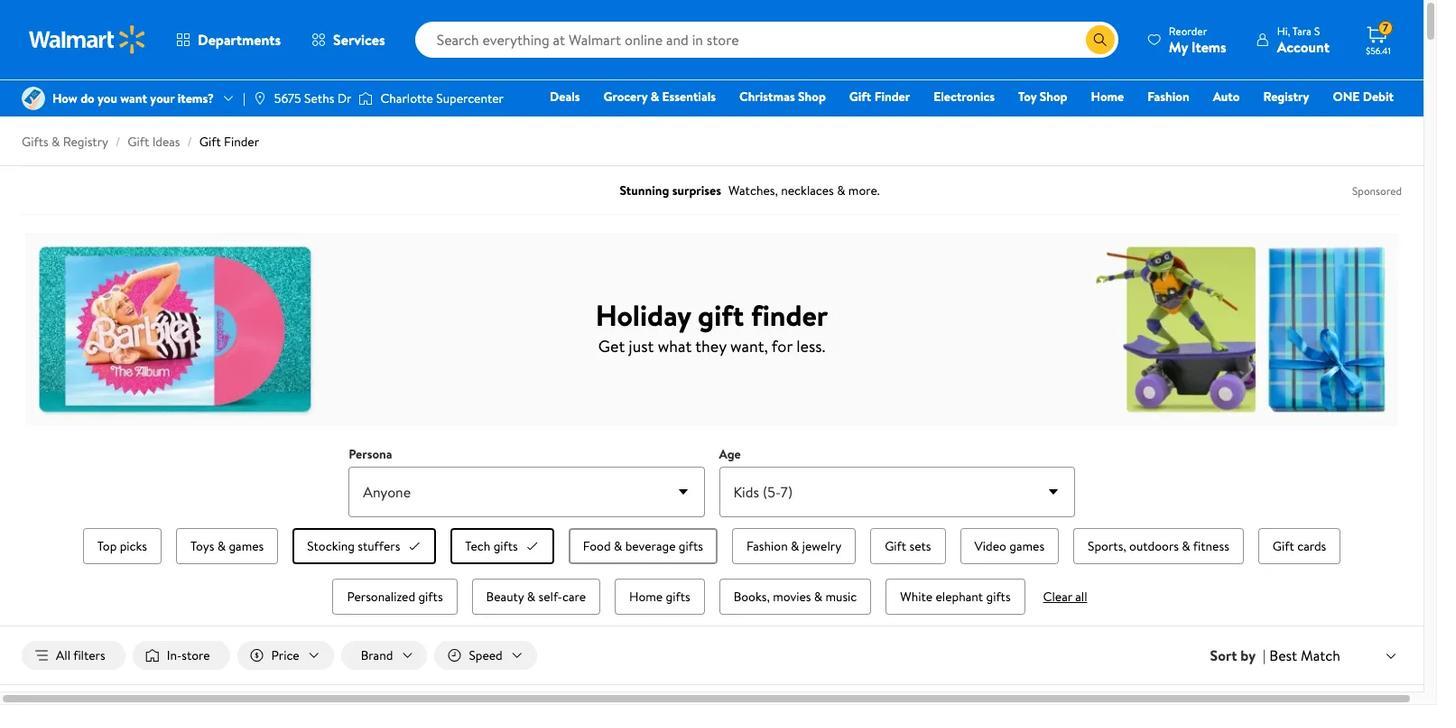 Task type: locate. For each thing, give the bounding box(es) containing it.
stocking stuffers
[[307, 537, 400, 555]]

gift right ideas on the left top of page
[[199, 133, 221, 151]]

0 horizontal spatial shop
[[798, 88, 826, 106]]

games right toys
[[229, 537, 264, 555]]

1 vertical spatial fashion
[[747, 537, 788, 555]]

games right "video"
[[1010, 537, 1045, 555]]

| right by
[[1263, 646, 1266, 666]]

1 vertical spatial |
[[1263, 646, 1266, 666]]

sort
[[1211, 646, 1238, 666]]

fashion inside button
[[747, 537, 788, 555]]

0 horizontal spatial gift finder link
[[199, 133, 259, 151]]

 image right dr at the left
[[359, 89, 373, 107]]

1 horizontal spatial games
[[1010, 537, 1045, 555]]

home inside home gifts button
[[629, 588, 663, 606]]

tech gifts list item
[[447, 525, 558, 568]]

home inside home link
[[1091, 88, 1125, 106]]

want
[[120, 89, 147, 107]]

group
[[65, 525, 1359, 619]]

fashion down 'my'
[[1148, 88, 1190, 106]]

debit
[[1363, 88, 1394, 106]]

hi,
[[1278, 23, 1291, 38]]

gift right christmas shop
[[850, 88, 872, 106]]

stocking
[[307, 537, 355, 555]]

finder right ideas on the left top of page
[[224, 133, 259, 151]]

search icon image
[[1093, 33, 1108, 47]]

gift cards
[[1273, 537, 1327, 555]]

video
[[975, 537, 1007, 555]]

home link
[[1083, 87, 1133, 107]]

1 horizontal spatial  image
[[359, 89, 373, 107]]

gift finder link down items?
[[199, 133, 259, 151]]

& right gifts
[[51, 133, 60, 151]]

|
[[243, 89, 245, 107], [1263, 646, 1266, 666]]

home down search icon
[[1091, 88, 1125, 106]]

stocking stuffers button
[[293, 528, 436, 564]]

2 games from the left
[[1010, 537, 1045, 555]]

0 horizontal spatial /
[[116, 133, 120, 151]]

1 horizontal spatial shop
[[1040, 88, 1068, 106]]

toys & games button
[[176, 528, 278, 564]]

fashion up books,
[[747, 537, 788, 555]]

& for gifts & registry / gift ideas / gift finder
[[51, 133, 60, 151]]

registry
[[1264, 88, 1310, 106], [63, 133, 108, 151]]

2 shop from the left
[[1040, 88, 1068, 106]]

0 vertical spatial finder
[[875, 88, 910, 106]]

personalized
[[347, 588, 415, 606]]

1 horizontal spatial registry
[[1264, 88, 1310, 106]]

top
[[97, 537, 117, 555]]

sports, outdoors & fitness button
[[1074, 528, 1244, 564]]

shop right toy
[[1040, 88, 1068, 106]]

clear all
[[1044, 588, 1088, 606]]

departments
[[198, 30, 281, 50]]

shop for christmas shop
[[798, 88, 826, 106]]

items?
[[178, 89, 214, 107]]

& left self-
[[527, 588, 536, 606]]

games inside video games button
[[1010, 537, 1045, 555]]

home
[[1091, 88, 1125, 106], [629, 588, 663, 606]]

1 horizontal spatial fashion
[[1148, 88, 1190, 106]]

food & beverage gifts button
[[569, 528, 718, 564]]

finder
[[875, 88, 910, 106], [224, 133, 259, 151]]

jewelry
[[803, 537, 842, 555]]

/ left gift ideas link at the top left of the page
[[116, 133, 120, 151]]

tara
[[1293, 23, 1312, 38]]

& right grocery
[[651, 88, 659, 106]]

electronics link
[[926, 87, 1003, 107]]

gifts for home gifts
[[666, 588, 690, 606]]

all filters
[[56, 647, 105, 665]]

0 horizontal spatial games
[[229, 537, 264, 555]]

beauty & self-care button
[[472, 579, 601, 615]]

deals
[[550, 88, 580, 106]]

0 horizontal spatial finder
[[224, 133, 259, 151]]

0 vertical spatial |
[[243, 89, 245, 107]]

ideas
[[152, 133, 180, 151]]

white elephant gifts list item
[[883, 575, 1029, 619]]

one debit link
[[1325, 87, 1402, 107]]

outdoors
[[1130, 537, 1179, 555]]

age
[[719, 445, 741, 463]]

1 vertical spatial home
[[629, 588, 663, 606]]

1 horizontal spatial finder
[[875, 88, 910, 106]]

gift finder link
[[841, 87, 919, 107], [199, 133, 259, 151]]

gift inside "button"
[[885, 537, 907, 555]]

finder
[[751, 295, 828, 335]]

0 vertical spatial home
[[1091, 88, 1125, 106]]

services
[[333, 30, 385, 50]]

0 horizontal spatial registry
[[63, 133, 108, 151]]

sort and filter section element
[[0, 627, 1424, 685]]

top picks button
[[83, 528, 162, 564]]

in-store button
[[132, 641, 230, 670]]

 image
[[22, 87, 45, 110], [359, 89, 373, 107]]

essentials
[[662, 88, 716, 106]]

finder left electronics
[[875, 88, 910, 106]]

gifts for tech gifts
[[494, 537, 518, 555]]

1 horizontal spatial |
[[1263, 646, 1266, 666]]

toy shop link
[[1011, 87, 1076, 107]]

0 horizontal spatial  image
[[22, 87, 45, 110]]

7
[[1383, 20, 1389, 35]]

0 vertical spatial fashion
[[1148, 88, 1190, 106]]

gifts right the personalized
[[419, 588, 443, 606]]

fashion for fashion & jewelry
[[747, 537, 788, 555]]

1 horizontal spatial home
[[1091, 88, 1125, 106]]

0 horizontal spatial home
[[629, 588, 663, 606]]

gift left sets
[[885, 537, 907, 555]]

gift finder link left electronics
[[841, 87, 919, 107]]

charlotte supercenter
[[381, 89, 504, 107]]

clear all button
[[1036, 588, 1095, 606]]

personalized gifts
[[347, 588, 443, 606]]

registry down do
[[63, 133, 108, 151]]

& right food
[[614, 537, 622, 555]]

1 / from the left
[[116, 133, 120, 151]]

all filters button
[[22, 641, 125, 670]]

tech gifts
[[465, 537, 518, 555]]

 image
[[253, 91, 267, 106]]

sports,
[[1088, 537, 1127, 555]]

fashion for fashion
[[1148, 88, 1190, 106]]

personalized gifts list item
[[329, 575, 461, 619]]

 image left how
[[22, 87, 45, 110]]

just
[[629, 335, 654, 357]]

home down food & beverage gifts
[[629, 588, 663, 606]]

gifts
[[22, 133, 48, 151]]

gifts right elephant
[[987, 588, 1011, 606]]

1 vertical spatial registry
[[63, 133, 108, 151]]

0 horizontal spatial fashion
[[747, 537, 788, 555]]

white elephant gifts
[[901, 588, 1011, 606]]

stocking stuffers list item
[[289, 525, 440, 568]]

1 horizontal spatial gift finder link
[[841, 87, 919, 107]]

cards
[[1298, 537, 1327, 555]]

gift inside button
[[1273, 537, 1295, 555]]

& left fitness
[[1182, 537, 1191, 555]]

top picks
[[97, 537, 147, 555]]

/ right ideas on the left top of page
[[187, 133, 192, 151]]

& for toys & games
[[217, 537, 226, 555]]

gifts down beverage
[[666, 588, 690, 606]]

home gifts button
[[615, 579, 705, 615]]

games
[[229, 537, 264, 555], [1010, 537, 1045, 555]]

electronics
[[934, 88, 995, 106]]

gift for gift sets
[[885, 537, 907, 555]]

shop inside christmas shop "link"
[[798, 88, 826, 106]]

registry down account
[[1264, 88, 1310, 106]]

& right toys
[[217, 537, 226, 555]]

&
[[651, 88, 659, 106], [51, 133, 60, 151], [217, 537, 226, 555], [614, 537, 622, 555], [791, 537, 800, 555], [1182, 537, 1191, 555], [527, 588, 536, 606], [814, 588, 823, 606]]

do
[[81, 89, 95, 107]]

& left jewelry
[[791, 537, 800, 555]]

1 shop from the left
[[798, 88, 826, 106]]

shop right christmas
[[798, 88, 826, 106]]

beverage
[[625, 537, 676, 555]]

| left 5675
[[243, 89, 245, 107]]

price
[[271, 647, 300, 665]]

1 vertical spatial gift finder link
[[199, 133, 259, 151]]

gifts right beverage
[[679, 537, 703, 555]]

7 $56.41
[[1367, 20, 1391, 57]]

gift left 'cards'
[[1273, 537, 1295, 555]]

holiday gift finder image
[[25, 233, 1399, 426]]

gifts & registry / gift ideas / gift finder
[[22, 133, 259, 151]]

home gifts
[[629, 588, 690, 606]]

less.
[[797, 335, 826, 357]]

items
[[1192, 37, 1227, 56]]

shop inside toy shop link
[[1040, 88, 1068, 106]]

$56.41
[[1367, 44, 1391, 57]]

gifts right tech
[[494, 537, 518, 555]]

1 horizontal spatial /
[[187, 133, 192, 151]]

speed button
[[435, 641, 537, 670]]

hi, tara s account
[[1278, 23, 1330, 56]]

food
[[583, 537, 611, 555]]

1 games from the left
[[229, 537, 264, 555]]



Task type: describe. For each thing, give the bounding box(es) containing it.
top picks list item
[[79, 525, 165, 568]]

reorder
[[1169, 23, 1208, 38]]

tech gifts button
[[451, 528, 554, 564]]

store
[[182, 647, 210, 665]]

all
[[1076, 588, 1088, 606]]

by
[[1241, 646, 1256, 666]]

gift cards list item
[[1255, 525, 1345, 568]]

brand
[[361, 647, 393, 665]]

white elephant gifts button
[[886, 579, 1025, 615]]

toys & games list item
[[172, 525, 282, 568]]

gift finder
[[850, 88, 910, 106]]

games inside the toys & games button
[[229, 537, 264, 555]]

deals link
[[542, 87, 588, 107]]

group containing top picks
[[65, 525, 1359, 619]]

registry link
[[1256, 87, 1318, 107]]

christmas shop link
[[731, 87, 834, 107]]

brand button
[[341, 641, 427, 670]]

0 vertical spatial registry
[[1264, 88, 1310, 106]]

gift sets list item
[[867, 525, 950, 568]]

christmas shop
[[740, 88, 826, 106]]

fashion & jewelry list item
[[729, 525, 860, 568]]

2 / from the left
[[187, 133, 192, 151]]

0 vertical spatial gift finder link
[[841, 87, 919, 107]]

music
[[826, 588, 857, 606]]

reorder my items
[[1169, 23, 1227, 56]]

white
[[901, 588, 933, 606]]

picks
[[120, 537, 147, 555]]

0 horizontal spatial |
[[243, 89, 245, 107]]

grocery
[[604, 88, 648, 106]]

persona
[[349, 445, 392, 463]]

holiday
[[596, 295, 691, 335]]

1 vertical spatial finder
[[224, 133, 259, 151]]

sort by |
[[1211, 646, 1266, 666]]

movies
[[773, 588, 811, 606]]

walmart+ link
[[1332, 112, 1402, 132]]

& left the 'music'
[[814, 588, 823, 606]]

your
[[150, 89, 175, 107]]

match
[[1301, 646, 1341, 665]]

books, movies & music button
[[719, 579, 872, 615]]

walmart image
[[29, 25, 146, 54]]

how do you want your items?
[[52, 89, 214, 107]]

they
[[696, 335, 727, 357]]

s
[[1315, 23, 1320, 38]]

price button
[[237, 641, 334, 670]]

home for home gifts
[[629, 588, 663, 606]]

departments button
[[161, 18, 296, 61]]

for
[[772, 335, 793, 357]]

& for fashion & jewelry
[[791, 537, 800, 555]]

auto
[[1213, 88, 1240, 106]]

sports, outdoors & fitness list item
[[1070, 525, 1248, 568]]

fitness
[[1194, 537, 1230, 555]]

Search search field
[[415, 22, 1119, 58]]

& for grocery & essentials
[[651, 88, 659, 106]]

clear all list item
[[1036, 575, 1095, 619]]

beauty & self-care list item
[[468, 575, 604, 619]]

services button
[[296, 18, 401, 61]]

walmart+
[[1340, 113, 1394, 131]]

gift ideas link
[[128, 133, 180, 151]]

grocery & essentials link
[[596, 87, 724, 107]]

self-
[[539, 588, 563, 606]]

charlotte
[[381, 89, 433, 107]]

what
[[658, 335, 692, 357]]

gift sets button
[[871, 528, 946, 564]]

toys & games
[[191, 537, 264, 555]]

Walmart Site-Wide search field
[[415, 22, 1119, 58]]

shop for toy shop
[[1040, 88, 1068, 106]]

gift for gift finder
[[850, 88, 872, 106]]

 image for how do you want your items?
[[22, 87, 45, 110]]

holiday gift finder get just what they want, for less.
[[596, 295, 828, 357]]

| inside sort and filter section element
[[1263, 646, 1266, 666]]

account
[[1278, 37, 1330, 56]]

home for home
[[1091, 88, 1125, 106]]

one
[[1333, 88, 1360, 106]]

clear
[[1044, 588, 1073, 606]]

gifts for personalized gifts
[[419, 588, 443, 606]]

books, movies & music list item
[[716, 575, 875, 619]]

& for beauty & self-care
[[527, 588, 536, 606]]

all
[[56, 647, 70, 665]]

best match
[[1270, 646, 1341, 665]]

gift for gift cards
[[1273, 537, 1295, 555]]

gift
[[698, 295, 744, 335]]

video games list item
[[957, 525, 1063, 568]]

beauty & self-care
[[486, 588, 586, 606]]

home gifts list item
[[611, 575, 709, 619]]

toy
[[1019, 88, 1037, 106]]

sets
[[910, 537, 931, 555]]

 image for charlotte supercenter
[[359, 89, 373, 107]]

food & beverage gifts
[[583, 537, 703, 555]]

books, movies & music
[[734, 588, 857, 606]]

food & beverage gifts list item
[[565, 525, 722, 568]]

& for food & beverage gifts
[[614, 537, 622, 555]]

gift sets
[[885, 537, 931, 555]]

gift cards button
[[1259, 528, 1341, 564]]

best
[[1270, 646, 1298, 665]]

sponsored
[[1353, 183, 1402, 198]]

gifts inside button
[[679, 537, 703, 555]]

care
[[563, 588, 586, 606]]

want,
[[731, 335, 768, 357]]

personalized gifts button
[[333, 579, 457, 615]]

video games
[[975, 537, 1045, 555]]

gift left ideas on the left top of page
[[128, 133, 149, 151]]

fashion & jewelry button
[[732, 528, 856, 564]]

supercenter
[[436, 89, 504, 107]]

dr
[[337, 89, 352, 107]]

beauty
[[486, 588, 524, 606]]

toys
[[191, 537, 214, 555]]

in-store
[[167, 647, 210, 665]]

auto link
[[1205, 87, 1248, 107]]



Task type: vqa. For each thing, say whether or not it's contained in the screenshot.
Personalized
yes



